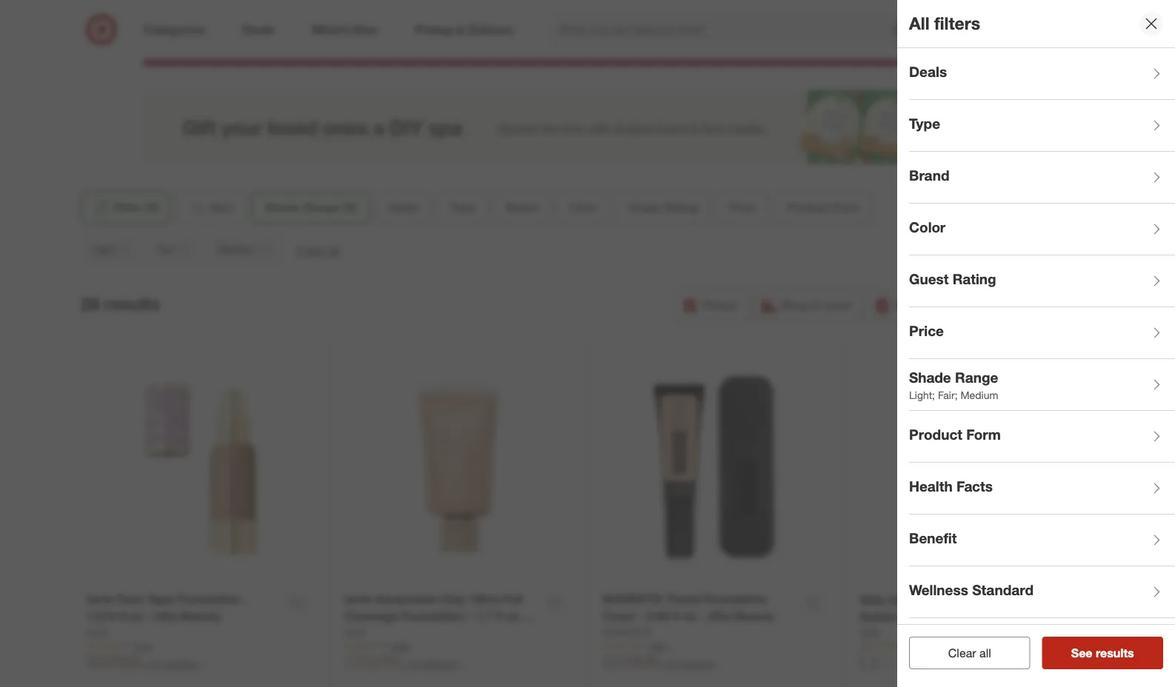 Task type: vqa. For each thing, say whether or not it's contained in the screenshot.
WANT on the left bottom of page
no



Task type: locate. For each thing, give the bounding box(es) containing it.
5 add to cart from the left
[[935, 23, 983, 34]]

1 horizontal spatial clear
[[948, 646, 976, 661]]

price inside 'all filters' dialog
[[909, 323, 944, 340]]

price button
[[717, 192, 769, 225], [909, 308, 1175, 359]]

form inside 'all filters' dialog
[[966, 427, 1001, 444]]

oz down tinted
[[683, 610, 697, 624]]

oz inside tarte amazonian clay 16hrs full coverage foundation - 1.7 fl oz - ulta beauty
[[506, 610, 519, 624]]

0 horizontal spatial deals
[[389, 201, 418, 215]]

shipping
[[1038, 299, 1085, 313]]

1 horizontal spatial color
[[909, 219, 946, 236]]

0 vertical spatial nudestix
[[602, 593, 662, 607]]

nudestix
[[602, 593, 662, 607], [602, 626, 652, 639]]

fair button
[[147, 234, 201, 266]]

1 vertical spatial deals button
[[376, 192, 431, 225]]

and
[[904, 610, 925, 625]]

1 vertical spatial product form button
[[909, 411, 1175, 463]]

tarte link down 1.014
[[86, 625, 108, 640]]

clear all down shade range (3)
[[296, 244, 339, 258]]

fl right 1
[[994, 610, 1001, 625]]

1423
[[390, 641, 410, 652]]

all filters dialog
[[897, 0, 1175, 688]]

stila one step correct makeup setters and primers - 1 fl oz - ulta beauty image
[[860, 355, 1089, 584], [860, 355, 1089, 584]]

beauty up 1091 link
[[734, 610, 774, 624]]

1 stila from the top
[[860, 593, 885, 608]]

shop
[[781, 299, 809, 313]]

1 horizontal spatial product
[[909, 427, 963, 444]]

1 vertical spatial price button
[[909, 308, 1175, 359]]

0 horizontal spatial guest rating button
[[616, 192, 711, 225]]

- down makeup
[[1021, 610, 1026, 625]]

ulta
[[154, 610, 177, 624], [708, 610, 731, 624], [1029, 610, 1052, 625], [344, 626, 367, 641]]

price
[[729, 201, 756, 215], [909, 323, 944, 340]]

1 horizontal spatial shade
[[909, 369, 951, 387]]

1 to from the left
[[225, 23, 233, 34]]

all for the bottom clear all button
[[980, 646, 991, 661]]

1 vertical spatial product
[[909, 427, 963, 444]]

tarte face tape foundation - 1.014 fl oz - ulta beauty image
[[86, 355, 315, 583], [86, 355, 315, 583]]

foundation down the clay
[[401, 610, 465, 624]]

16hrs
[[469, 593, 500, 607]]

0 vertical spatial product form button
[[775, 192, 872, 225]]

filter (3)
[[113, 201, 159, 215]]

stila for stila one step correct makeup setters and primers - 1 fl oz - ulta beauty
[[860, 593, 885, 608]]

oz down makeup
[[1004, 610, 1018, 625]]

1 vertical spatial range
[[955, 369, 998, 387]]

all
[[328, 244, 339, 258], [980, 646, 991, 661]]

clear all for the bottom clear all button
[[948, 646, 991, 661]]

clear all button down shade range (3)
[[296, 242, 339, 259]]

fair
[[158, 243, 175, 256]]

shade up medium button
[[265, 201, 300, 215]]

4 add to cart from the left
[[643, 23, 691, 34]]

ulta down makeup
[[1029, 610, 1052, 625]]

- left 1.7
[[468, 610, 473, 624]]

beauty inside tarte face tape foundation - 1.014 fl oz - ulta beauty
[[180, 610, 220, 624]]

color inside 'all filters' dialog
[[909, 219, 946, 236]]

medium right 'fair;'
[[961, 389, 998, 402]]

all inside dialog
[[980, 646, 991, 661]]

2 stila from the top
[[860, 627, 880, 640]]

tarte up 1.014
[[86, 593, 114, 607]]

to
[[225, 23, 233, 34], [371, 23, 379, 34], [517, 23, 525, 34], [663, 23, 671, 34], [955, 23, 963, 34]]

0 horizontal spatial clear all
[[296, 244, 339, 258]]

1 horizontal spatial all
[[980, 646, 991, 661]]

1 tarte link from the left
[[86, 625, 108, 640]]

1 horizontal spatial price
[[909, 323, 944, 340]]

0 horizontal spatial clear
[[296, 244, 324, 258]]

amazonian
[[375, 593, 438, 607]]

0 vertical spatial clear
[[296, 244, 324, 258]]

nudestix tinted foundation cover - 0.84 fl oz - ulta beauty
[[602, 593, 774, 624]]

1 horizontal spatial clear all button
[[909, 637, 1030, 670]]

1 horizontal spatial type button
[[909, 100, 1175, 152]]

0 vertical spatial stila
[[860, 593, 885, 608]]

shop in store
[[781, 299, 852, 313]]

brand button
[[909, 152, 1175, 204], [493, 192, 550, 225]]

medium button
[[207, 234, 282, 266]]

oz inside nudestix tinted foundation cover - 0.84 fl oz - ulta beauty
[[683, 610, 697, 624]]

tarte up "coverage"
[[344, 593, 372, 607]]

5 add to cart button from the left
[[900, 16, 1019, 40]]

clear all button down 1
[[909, 637, 1030, 670]]

tarte amazonian clay 16hrs full coverage foundation - 1.7 fl oz - ulta beauty link
[[344, 592, 538, 641]]

1 vertical spatial product form
[[909, 427, 1001, 444]]

0 vertical spatial shade
[[265, 201, 300, 215]]

clear all button
[[296, 242, 339, 259], [909, 637, 1030, 670]]

deals button
[[909, 48, 1175, 100], [376, 192, 431, 225]]

- down tinted
[[700, 610, 705, 624]]

1 horizontal spatial tarte link
[[344, 625, 366, 640]]

guest rating inside 'all filters' dialog
[[909, 271, 996, 288]]

1 horizontal spatial clear all
[[948, 646, 991, 661]]

0 vertical spatial guest
[[629, 201, 661, 215]]

deals button inside 'all filters' dialog
[[909, 48, 1175, 100]]

0 horizontal spatial all
[[328, 244, 339, 258]]

1 horizontal spatial deals
[[909, 63, 947, 80]]

1 vertical spatial guest rating
[[909, 271, 996, 288]]

1 horizontal spatial range
[[955, 369, 998, 387]]

rating
[[664, 201, 698, 215], [953, 271, 996, 288]]

rating inside 'all filters' dialog
[[953, 271, 996, 288]]

clear all
[[296, 244, 339, 258], [948, 646, 991, 661]]

4 add from the left
[[643, 23, 660, 34]]

foundation
[[177, 593, 240, 607], [704, 593, 767, 607], [401, 610, 465, 624]]

4 to from the left
[[663, 23, 671, 34]]

shade inside shade range light; fair; medium
[[909, 369, 951, 387]]

oz inside "stila one step correct makeup setters and primers - 1 fl oz - ulta beauty"
[[1004, 610, 1018, 625]]

shade
[[265, 201, 300, 215], [909, 369, 951, 387]]

2 add from the left
[[351, 23, 368, 34]]

1.014
[[86, 610, 116, 624]]

0 horizontal spatial price
[[729, 201, 756, 215]]

results right see
[[1096, 646, 1134, 661]]

add
[[205, 23, 222, 34], [351, 23, 368, 34], [497, 23, 514, 34], [643, 23, 660, 34], [935, 23, 952, 34]]

1 horizontal spatial type
[[909, 115, 941, 132]]

0 horizontal spatial medium
[[218, 243, 256, 256]]

tarte inside tarte face tape foundation - 1.014 fl oz - ulta beauty
[[86, 593, 114, 607]]

fl inside tarte amazonian clay 16hrs full coverage foundation - 1.7 fl oz - ulta beauty
[[496, 610, 503, 624]]

What can we help you find? suggestions appear below search field
[[550, 13, 919, 46]]

nudestix tinted foundation cover - 0.84 fl oz - ulta beauty image
[[602, 355, 830, 583], [602, 355, 830, 583]]

tarte inside tarte amazonian clay 16hrs full coverage foundation - 1.7 fl oz - ulta beauty
[[344, 593, 372, 607]]

1 horizontal spatial color button
[[909, 204, 1175, 256]]

1 vertical spatial rating
[[953, 271, 996, 288]]

tarte
[[86, 593, 114, 607], [344, 593, 372, 607], [86, 626, 108, 639], [344, 626, 366, 639]]

foundation inside nudestix tinted foundation cover - 0.84 fl oz - ulta beauty
[[704, 593, 767, 607]]

0 horizontal spatial price button
[[717, 192, 769, 225]]

add to cart for second add to cart "button"
[[351, 23, 399, 34]]

form
[[833, 201, 860, 215], [966, 427, 1001, 444]]

2 (3) from the left
[[343, 201, 357, 215]]

fl right 1.7
[[496, 610, 503, 624]]

benefit
[[909, 530, 957, 547]]

clear all down "stila one step correct makeup setters and primers - 1 fl oz - ulta beauty"
[[948, 646, 991, 661]]

1 vertical spatial shade
[[909, 369, 951, 387]]

3 cart from the left
[[528, 23, 545, 34]]

advertisement region
[[143, 90, 1032, 165]]

1 horizontal spatial price button
[[909, 308, 1175, 359]]

type button
[[909, 100, 1175, 152], [437, 192, 487, 225]]

search
[[908, 24, 944, 38]]

2 add to cart from the left
[[351, 23, 399, 34]]

1 vertical spatial clear all
[[948, 646, 991, 661]]

stila up "setters"
[[860, 593, 885, 608]]

1 vertical spatial price
[[909, 323, 944, 340]]

1 horizontal spatial product form
[[909, 427, 1001, 444]]

0 vertical spatial color
[[569, 201, 598, 215]]

4 cart from the left
[[674, 23, 691, 34]]

0 horizontal spatial form
[[833, 201, 860, 215]]

see results button
[[1042, 637, 1163, 670]]

range for shade range (3)
[[303, 201, 340, 215]]

beauty inside tarte amazonian clay 16hrs full coverage foundation - 1.7 fl oz - ulta beauty
[[370, 626, 410, 641]]

tarte link for tarte face tape foundation - 1.014 fl oz - ulta beauty
[[86, 625, 108, 640]]

0 vertical spatial guest rating
[[629, 201, 698, 215]]

stila link
[[860, 626, 880, 641]]

1 horizontal spatial (3)
[[343, 201, 357, 215]]

1 horizontal spatial form
[[966, 427, 1001, 444]]

0 horizontal spatial results
[[104, 294, 160, 315]]

nudestix for nudestix
[[602, 626, 652, 639]]

foundation up 7115 link
[[177, 593, 240, 607]]

1091
[[648, 641, 668, 652]]

2 tarte link from the left
[[344, 625, 366, 640]]

0 horizontal spatial product
[[787, 201, 829, 215]]

1 add to cart from the left
[[205, 23, 253, 34]]

nudestix link
[[602, 625, 652, 640]]

5 to from the left
[[955, 23, 963, 34]]

range inside shade range light; fair; medium
[[955, 369, 998, 387]]

0 vertical spatial type
[[909, 115, 941, 132]]

medium down sort
[[218, 243, 256, 256]]

1 nudestix from the top
[[602, 593, 662, 607]]

shade up light;
[[909, 369, 951, 387]]

0 horizontal spatial (3)
[[145, 201, 159, 215]]

- down tape
[[146, 610, 151, 624]]

1 vertical spatial color
[[909, 219, 946, 236]]

(3)
[[145, 201, 159, 215], [343, 201, 357, 215]]

nudestix up cover
[[602, 593, 662, 607]]

shade range (3)
[[265, 201, 357, 215]]

1 horizontal spatial medium
[[961, 389, 998, 402]]

range
[[303, 201, 340, 215], [955, 369, 998, 387]]

1 (3) from the left
[[145, 201, 159, 215]]

beauty down "setters"
[[860, 627, 900, 642]]

in
[[812, 299, 821, 313]]

beauty down "coverage"
[[370, 626, 410, 641]]

clear for the bottom clear all button
[[948, 646, 976, 661]]

fl down tinted
[[673, 610, 680, 624]]

standard
[[972, 582, 1034, 599]]

fl down the 'face' at bottom
[[119, 610, 126, 624]]

ulta down "coverage"
[[344, 626, 367, 641]]

- down full
[[523, 610, 527, 624]]

0 vertical spatial brand
[[909, 167, 950, 184]]

0 vertical spatial all
[[328, 244, 339, 258]]

1 vertical spatial nudestix
[[602, 626, 652, 639]]

clear for leftmost clear all button
[[296, 244, 324, 258]]

color button
[[556, 192, 610, 225], [909, 204, 1175, 256]]

brand button inside 'all filters' dialog
[[909, 152, 1175, 204]]

sort
[[210, 201, 233, 215]]

1 horizontal spatial guest
[[909, 271, 949, 288]]

all down 1
[[980, 646, 991, 661]]

ulta inside tarte face tape foundation - 1.014 fl oz - ulta beauty
[[154, 610, 177, 624]]

1208 link
[[860, 641, 1089, 654]]

5 add from the left
[[935, 23, 952, 34]]

0 vertical spatial results
[[104, 294, 160, 315]]

nudestix inside nudestix tinted foundation cover - 0.84 fl oz - ulta beauty
[[602, 593, 662, 607]]

stila down "setters"
[[860, 627, 880, 640]]

1 vertical spatial clear all button
[[909, 637, 1030, 670]]

0 horizontal spatial product form button
[[775, 192, 872, 225]]

1 vertical spatial guest rating button
[[909, 256, 1175, 308]]

1 vertical spatial stila
[[860, 627, 880, 640]]

clear down "stila one step correct makeup setters and primers - 1 fl oz - ulta beauty"
[[948, 646, 976, 661]]

1 vertical spatial all
[[980, 646, 991, 661]]

light
[[92, 243, 115, 256]]

medium
[[218, 243, 256, 256], [961, 389, 998, 402]]

1
[[984, 610, 991, 625]]

deals
[[909, 63, 947, 80], [389, 201, 418, 215]]

clear inside 'all filters' dialog
[[948, 646, 976, 661]]

1 vertical spatial form
[[966, 427, 1001, 444]]

0 horizontal spatial shade
[[265, 201, 300, 215]]

pickup button
[[675, 290, 747, 323]]

light;
[[909, 389, 935, 402]]

0 vertical spatial range
[[303, 201, 340, 215]]

filter (3) button
[[81, 192, 171, 225]]

0 vertical spatial clear all button
[[296, 242, 339, 259]]

add to cart for 5th add to cart "button" from the left
[[935, 23, 983, 34]]

tarte amazonian clay 16hrs full coverage foundation - 1.7 fl oz - ulta beauty image
[[344, 355, 572, 583], [344, 355, 572, 583]]

0 vertical spatial medium
[[218, 243, 256, 256]]

benefit button
[[909, 515, 1175, 567]]

stila one step correct makeup setters and primers - 1 fl oz - ulta beauty link
[[860, 592, 1054, 642]]

stila for stila
[[860, 627, 880, 640]]

1 vertical spatial brand
[[506, 201, 538, 215]]

stila one step correct makeup setters and primers - 1 fl oz - ulta beauty
[[860, 593, 1052, 642]]

5 cart from the left
[[966, 23, 983, 34]]

nudestix down cover
[[602, 626, 652, 639]]

results inside see results button
[[1096, 646, 1134, 661]]

0 vertical spatial deals
[[909, 63, 947, 80]]

0 vertical spatial clear all
[[296, 244, 339, 258]]

1 horizontal spatial product form button
[[909, 411, 1175, 463]]

product form button
[[775, 192, 872, 225], [909, 411, 1175, 463]]

stila
[[860, 593, 885, 608], [860, 627, 880, 640]]

0 vertical spatial deals button
[[909, 48, 1175, 100]]

nudestix for nudestix tinted foundation cover - 0.84 fl oz - ulta beauty
[[602, 593, 662, 607]]

0 horizontal spatial brand button
[[493, 192, 550, 225]]

0 vertical spatial rating
[[664, 201, 698, 215]]

0 vertical spatial product form
[[787, 201, 860, 215]]

1 vertical spatial clear
[[948, 646, 976, 661]]

1 vertical spatial type
[[450, 201, 475, 215]]

3 add to cart from the left
[[497, 23, 545, 34]]

1 horizontal spatial brand
[[909, 167, 950, 184]]

guest rating button
[[616, 192, 711, 225], [909, 256, 1175, 308]]

0 horizontal spatial range
[[303, 201, 340, 215]]

beauty up 7115 link
[[180, 610, 220, 624]]

type
[[909, 115, 941, 132], [450, 201, 475, 215]]

all down shade range (3)
[[328, 244, 339, 258]]

filter
[[113, 201, 142, 215]]

1 horizontal spatial results
[[1096, 646, 1134, 661]]

foundation up 1091 link
[[704, 593, 767, 607]]

ulta down tape
[[154, 610, 177, 624]]

beauty inside nudestix tinted foundation cover - 0.84 fl oz - ulta beauty
[[734, 610, 774, 624]]

1 horizontal spatial rating
[[953, 271, 996, 288]]

shade range light; fair; medium
[[909, 369, 998, 402]]

product form button inside 'all filters' dialog
[[909, 411, 1175, 463]]

tarte link
[[86, 625, 108, 640], [344, 625, 366, 640]]

tarte link down "coverage"
[[344, 625, 366, 640]]

product
[[787, 201, 829, 215], [909, 427, 963, 444]]

2 horizontal spatial foundation
[[704, 593, 767, 607]]

0 horizontal spatial type
[[450, 201, 475, 215]]

- left 0.84
[[638, 610, 643, 624]]

2 nudestix from the top
[[602, 626, 652, 639]]

beauty inside "stila one step correct makeup setters and primers - 1 fl oz - ulta beauty"
[[860, 627, 900, 642]]

1 vertical spatial results
[[1096, 646, 1134, 661]]

0 horizontal spatial brand
[[506, 201, 538, 215]]

1 horizontal spatial guest rating
[[909, 271, 996, 288]]

stila inside "stila one step correct makeup setters and primers - 1 fl oz - ulta beauty"
[[860, 593, 885, 608]]

correct
[[943, 593, 986, 608]]

ulta up 1091 link
[[708, 610, 731, 624]]

oz down full
[[506, 610, 519, 624]]

results right '28'
[[104, 294, 160, 315]]

oz
[[130, 610, 143, 624], [506, 610, 519, 624], [683, 610, 697, 624], [1004, 610, 1018, 625]]

beauty
[[180, 610, 220, 624], [734, 610, 774, 624], [370, 626, 410, 641], [860, 627, 900, 642]]

color
[[569, 201, 598, 215], [909, 219, 946, 236]]

7115
[[132, 641, 152, 652]]

clear all inside button
[[948, 646, 991, 661]]

1 horizontal spatial brand button
[[909, 152, 1175, 204]]

0 horizontal spatial tarte link
[[86, 625, 108, 640]]

1 vertical spatial medium
[[961, 389, 998, 402]]

3 to from the left
[[517, 23, 525, 34]]

cover
[[602, 610, 635, 624]]

clear down shade range (3)
[[296, 244, 324, 258]]

delivery
[[952, 299, 995, 313]]

oz down the 'face' at bottom
[[130, 610, 143, 624]]

1423 link
[[344, 640, 572, 653]]



Task type: describe. For each thing, give the bounding box(es) containing it.
shipping button
[[1010, 290, 1094, 323]]

0.84
[[647, 610, 670, 624]]

0 horizontal spatial color
[[569, 201, 598, 215]]

fair;
[[938, 389, 958, 402]]

full
[[503, 593, 523, 607]]

foundation inside tarte face tape foundation - 1.014 fl oz - ulta beauty
[[177, 593, 240, 607]]

3 add from the left
[[497, 23, 514, 34]]

tarte link for tarte amazonian clay 16hrs full coverage foundation - 1.7 fl oz - ulta beauty
[[344, 625, 366, 640]]

oz inside tarte face tape foundation - 1.014 fl oz - ulta beauty
[[130, 610, 143, 624]]

see results
[[1071, 646, 1134, 661]]

product form inside 'all filters' dialog
[[909, 427, 1001, 444]]

step
[[914, 593, 940, 608]]

1.7
[[476, 610, 492, 624]]

tarte face tape foundation - 1.014 fl oz - ulta beauty link
[[86, 592, 280, 625]]

0 horizontal spatial guest rating
[[629, 201, 698, 215]]

type inside 'all filters' dialog
[[909, 115, 941, 132]]

fl inside "stila one step correct makeup setters and primers - 1 fl oz - ulta beauty"
[[994, 610, 1001, 625]]

makeup
[[990, 593, 1034, 608]]

wellness standard
[[909, 582, 1034, 599]]

1 cart from the left
[[236, 23, 253, 34]]

7115 link
[[86, 640, 315, 653]]

wellness
[[909, 582, 968, 599]]

guest inside 'all filters' dialog
[[909, 271, 949, 288]]

add to cart for first add to cart "button" from left
[[205, 23, 253, 34]]

shop in store button
[[753, 290, 861, 323]]

0 horizontal spatial deals button
[[376, 192, 431, 225]]

product inside 'all filters' dialog
[[909, 427, 963, 444]]

1 add to cart button from the left
[[170, 16, 289, 40]]

1 horizontal spatial guest rating button
[[909, 256, 1175, 308]]

medium inside shade range light; fair; medium
[[961, 389, 998, 402]]

0 horizontal spatial clear all button
[[296, 242, 339, 259]]

filters
[[934, 13, 980, 34]]

add to cart for third add to cart "button" from the right
[[497, 23, 545, 34]]

fl inside nudestix tinted foundation cover - 0.84 fl oz - ulta beauty
[[673, 610, 680, 624]]

shade for shade range light; fair; medium
[[909, 369, 951, 387]]

tarte amazonian clay 16hrs full coverage foundation - 1.7 fl oz - ulta beauty
[[344, 593, 527, 641]]

clear all for leftmost clear all button
[[296, 244, 339, 258]]

health
[[909, 478, 953, 495]]

day
[[928, 299, 949, 313]]

one
[[888, 593, 911, 608]]

1 vertical spatial deals
[[389, 201, 418, 215]]

all for leftmost clear all button
[[328, 244, 339, 258]]

1 add from the left
[[205, 23, 222, 34]]

tarte down 1.014
[[86, 626, 108, 639]]

health facts button
[[909, 463, 1175, 515]]

results for 28 results
[[104, 294, 160, 315]]

(3) inside "button"
[[145, 201, 159, 215]]

all filters
[[909, 13, 980, 34]]

coverage
[[344, 610, 398, 624]]

results for see results
[[1096, 646, 1134, 661]]

0 vertical spatial price button
[[717, 192, 769, 225]]

same day delivery
[[895, 299, 995, 313]]

carousel region
[[143, 0, 1032, 79]]

nudestix tinted foundation cover - 0.84 fl oz - ulta beauty link
[[602, 592, 795, 625]]

shade for shade range (3)
[[265, 201, 300, 215]]

ulta inside tarte amazonian clay 16hrs full coverage foundation - 1.7 fl oz - ulta beauty
[[344, 626, 367, 641]]

1091 link
[[602, 640, 830, 653]]

facts
[[957, 478, 993, 495]]

0 vertical spatial type button
[[909, 100, 1175, 152]]

range for shade range light; fair; medium
[[955, 369, 998, 387]]

all
[[909, 13, 930, 34]]

setters
[[860, 610, 901, 625]]

foundation inside tarte amazonian clay 16hrs full coverage foundation - 1.7 fl oz - ulta beauty
[[401, 610, 465, 624]]

same
[[895, 299, 925, 313]]

medium inside medium button
[[218, 243, 256, 256]]

- left 1
[[976, 610, 981, 625]]

2 add to cart button from the left
[[316, 16, 435, 40]]

wellness standard button
[[909, 567, 1175, 619]]

health facts
[[909, 478, 993, 495]]

tarte down "coverage"
[[344, 626, 366, 639]]

2 to from the left
[[371, 23, 379, 34]]

1208
[[906, 642, 926, 653]]

search button
[[908, 13, 944, 49]]

tape
[[147, 593, 174, 607]]

0 vertical spatial product
[[787, 201, 829, 215]]

add to cart for second add to cart "button" from right
[[643, 23, 691, 34]]

- up 7115 link
[[244, 593, 248, 607]]

tinted
[[665, 593, 701, 607]]

0 horizontal spatial rating
[[664, 201, 698, 215]]

deals inside 'all filters' dialog
[[909, 63, 947, 80]]

same day delivery button
[[867, 290, 1004, 323]]

2 cart from the left
[[382, 23, 399, 34]]

4 add to cart button from the left
[[608, 16, 727, 40]]

3 add to cart button from the left
[[462, 16, 581, 40]]

sort button
[[177, 192, 245, 225]]

primers
[[929, 610, 973, 625]]

0 vertical spatial price
[[729, 201, 756, 215]]

0 horizontal spatial color button
[[556, 192, 610, 225]]

28 results
[[81, 294, 160, 315]]

store
[[825, 299, 852, 313]]

tarte face tape foundation - 1.014 fl oz - ulta beauty
[[86, 593, 248, 624]]

pickup
[[702, 299, 738, 313]]

fl inside tarte face tape foundation - 1.014 fl oz - ulta beauty
[[119, 610, 126, 624]]

ulta inside nudestix tinted foundation cover - 0.84 fl oz - ulta beauty
[[708, 610, 731, 624]]

light button
[[81, 234, 141, 266]]

clay
[[441, 593, 466, 607]]

see
[[1071, 646, 1093, 661]]

0 vertical spatial guest rating button
[[616, 192, 711, 225]]

brand inside 'all filters' dialog
[[909, 167, 950, 184]]

ulta inside "stila one step correct makeup setters and primers - 1 fl oz - ulta beauty"
[[1029, 610, 1052, 625]]

28
[[81, 294, 100, 315]]

1 vertical spatial type button
[[437, 192, 487, 225]]

face
[[117, 593, 144, 607]]



